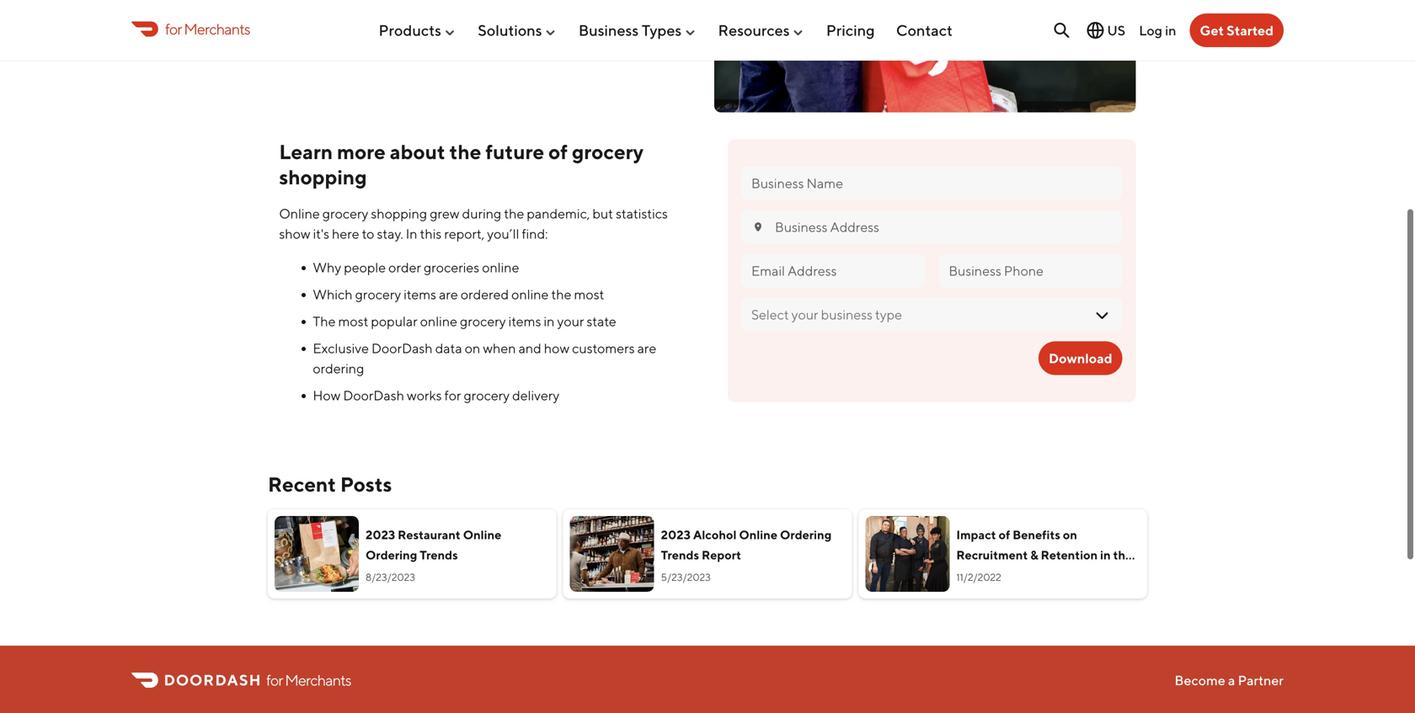 Task type: locate. For each thing, give the bounding box(es) containing it.
merchants
[[184, 20, 250, 38], [285, 672, 351, 690]]

shopping down learn
[[279, 165, 367, 189]]

0 horizontal spatial ordering
[[366, 548, 417, 562]]

0 vertical spatial on
[[465, 340, 480, 356]]

trends inside 2023 alcohol online ordering trends report
[[661, 548, 699, 562]]

the
[[313, 313, 336, 330]]

0 horizontal spatial shopping
[[279, 165, 367, 189]]

during
[[462, 206, 502, 222]]

grocery down ordered
[[460, 313, 506, 330]]

ordering for 2023 alcohol online ordering trends report
[[780, 528, 832, 542]]

in
[[1165, 22, 1177, 38], [544, 313, 555, 330], [1100, 548, 1111, 562]]

restaurant inside the 2023 restaurant online ordering trends
[[398, 528, 461, 542]]

0 vertical spatial in
[[1165, 22, 1177, 38]]

1 horizontal spatial are
[[637, 340, 657, 356]]

0 horizontal spatial 2023
[[366, 528, 395, 542]]

1 2023 from the left
[[366, 528, 395, 542]]

become a partner link
[[1175, 673, 1284, 689]]

1 horizontal spatial for
[[266, 672, 283, 690]]

2023 for 2023 restaurant online ordering trends
[[366, 528, 395, 542]]

0 horizontal spatial online
[[279, 206, 320, 222]]

items down the 'why people order groceries online'
[[404, 287, 436, 303]]

on for data
[[465, 340, 480, 356]]

online
[[279, 206, 320, 222], [463, 528, 502, 542], [739, 528, 778, 542]]

resources
[[718, 21, 790, 39]]

1 vertical spatial are
[[637, 340, 657, 356]]

impact
[[956, 528, 996, 542]]

the inside online grocery shopping grew during the pandemic, but statistics show it's here to stay. in this report, you'll find:
[[504, 206, 524, 222]]

0 horizontal spatial most
[[338, 313, 368, 330]]

0 vertical spatial items
[[404, 287, 436, 303]]

learn
[[279, 140, 333, 164]]

doordash inside exclusive doordash data on when and how customers are ordering
[[372, 340, 433, 356]]

of
[[549, 140, 568, 164], [999, 528, 1010, 542]]

delivery
[[512, 388, 560, 404]]

1 horizontal spatial restaurant
[[956, 568, 1019, 583]]

1 horizontal spatial ordering
[[780, 528, 832, 542]]

to
[[362, 226, 374, 242]]

1 horizontal spatial on
[[1063, 528, 1077, 542]]

0 vertical spatial merchants
[[184, 20, 250, 38]]

online up ordered
[[482, 260, 519, 276]]

more
[[337, 140, 386, 164]]

popular
[[371, 313, 418, 330]]

items up and in the top of the page
[[509, 313, 541, 330]]

stay.
[[377, 226, 403, 242]]

of up "recruitment"
[[999, 528, 1010, 542]]

0 horizontal spatial are
[[439, 287, 458, 303]]

how doordash works for grocery delivery
[[313, 388, 560, 404]]

on inside exclusive doordash data on when and how customers are ordering
[[465, 340, 480, 356]]

1 horizontal spatial 2023
[[661, 528, 691, 542]]

2023 alcohol online ordering trends report
[[661, 528, 832, 562]]

0 vertical spatial restaurant
[[398, 528, 461, 542]]

2023 up 8/23/2023
[[366, 528, 395, 542]]

online up data on the left of the page
[[420, 313, 457, 330]]

on
[[465, 340, 480, 356], [1063, 528, 1077, 542]]

1 vertical spatial on
[[1063, 528, 1077, 542]]

the
[[450, 140, 481, 164], [504, 206, 524, 222], [551, 287, 572, 303], [1113, 548, 1133, 562]]

1 horizontal spatial items
[[509, 313, 541, 330]]

ordering inside the 2023 restaurant online ordering trends
[[366, 548, 417, 562]]

1 horizontal spatial most
[[574, 287, 604, 303]]

restaurant
[[398, 528, 461, 542], [956, 568, 1019, 583]]

in inside impact of benefits on recruitment & retention in the restaurant industry
[[1100, 548, 1111, 562]]

0 horizontal spatial restaurant
[[398, 528, 461, 542]]

state
[[587, 313, 617, 330]]

trends
[[420, 548, 458, 562], [661, 548, 699, 562]]

how
[[313, 388, 341, 404]]

1 horizontal spatial merchants
[[285, 672, 351, 690]]

in right log
[[1165, 22, 1177, 38]]

grocery
[[572, 140, 644, 164], [322, 206, 368, 222], [355, 287, 401, 303], [460, 313, 506, 330], [464, 388, 510, 404]]

1 horizontal spatial in
[[1100, 548, 1111, 562]]

grocery down exclusive doordash data on when and how customers are ordering
[[464, 388, 510, 404]]

products
[[379, 21, 441, 39]]

grocery up but
[[572, 140, 644, 164]]

0 horizontal spatial of
[[549, 140, 568, 164]]

in left your
[[544, 313, 555, 330]]

on right data on the left of the page
[[465, 340, 480, 356]]

online inside the 2023 restaurant online ordering trends
[[463, 528, 502, 542]]

Business Phone text field
[[949, 262, 1113, 280]]

for merchants link
[[131, 18, 250, 40]]

1 vertical spatial for merchants
[[266, 672, 351, 690]]

the right retention
[[1113, 548, 1133, 562]]

1 horizontal spatial trends
[[661, 548, 699, 562]]

1 vertical spatial restaurant
[[956, 568, 1019, 583]]

most right the
[[338, 313, 368, 330]]

1 vertical spatial doordash
[[343, 388, 404, 404]]

of inside learn more about the future of grocery shopping
[[549, 140, 568, 164]]

2 horizontal spatial online
[[739, 528, 778, 542]]

resources link
[[718, 14, 805, 46]]

are down groceries
[[439, 287, 458, 303]]

are right customers on the left
[[637, 340, 657, 356]]

it's
[[313, 226, 329, 242]]

recent
[[268, 473, 336, 497]]

you'll
[[487, 226, 519, 242]]

shopping inside learn more about the future of grocery shopping
[[279, 165, 367, 189]]

0 vertical spatial doordash
[[372, 340, 433, 356]]

most
[[574, 287, 604, 303], [338, 313, 368, 330]]

on up retention
[[1063, 528, 1077, 542]]

1 horizontal spatial of
[[999, 528, 1010, 542]]

1 vertical spatial ordering
[[366, 548, 417, 562]]

1 vertical spatial online
[[512, 287, 549, 303]]

products link
[[379, 14, 457, 46]]

get
[[1200, 22, 1224, 38]]

online for 2023 restaurant online ordering trends
[[463, 528, 502, 542]]

a
[[1228, 673, 1235, 689]]

0 vertical spatial for merchants
[[165, 20, 250, 38]]

0 vertical spatial of
[[549, 140, 568, 164]]

online
[[482, 260, 519, 276], [512, 287, 549, 303], [420, 313, 457, 330]]

business types link
[[579, 14, 697, 46]]

works
[[407, 388, 442, 404]]

1 horizontal spatial online
[[463, 528, 502, 542]]

2023 for 2023 alcohol online ordering trends report
[[661, 528, 691, 542]]

online inside 2023 alcohol online ordering trends report
[[739, 528, 778, 542]]

contact link
[[896, 14, 953, 46]]

0 vertical spatial are
[[439, 287, 458, 303]]

the right about
[[450, 140, 481, 164]]

ordering inside 2023 alcohol online ordering trends report
[[780, 528, 832, 542]]

2023 inside the 2023 restaurant online ordering trends
[[366, 528, 395, 542]]

0 vertical spatial shopping
[[279, 165, 367, 189]]

mx blog - alcohol trends image image
[[570, 517, 654, 592]]

0 horizontal spatial for merchants
[[165, 20, 250, 38]]

2 trends from the left
[[661, 548, 699, 562]]

recent posts
[[268, 473, 392, 497]]

1 vertical spatial merchants
[[285, 672, 351, 690]]

2023
[[366, 528, 395, 542], [661, 528, 691, 542]]

doordash down ordering on the bottom left
[[343, 388, 404, 404]]

2023 inside 2023 alcohol online ordering trends report
[[661, 528, 691, 542]]

restaurant down "recruitment"
[[956, 568, 1019, 583]]

get started
[[1200, 22, 1274, 38]]

on inside impact of benefits on recruitment & retention in the restaurant industry
[[1063, 528, 1077, 542]]

shopping
[[279, 165, 367, 189], [371, 206, 427, 222]]

2 vertical spatial in
[[1100, 548, 1111, 562]]

about
[[390, 140, 445, 164]]

the up you'll
[[504, 206, 524, 222]]

are
[[439, 287, 458, 303], [637, 340, 657, 356]]

0 horizontal spatial trends
[[420, 548, 458, 562]]

most up state
[[574, 287, 604, 303]]

shopping up "stay."
[[371, 206, 427, 222]]

why people order groceries online
[[313, 260, 519, 276]]

1 trends from the left
[[420, 548, 458, 562]]

0 horizontal spatial on
[[465, 340, 480, 356]]

trends inside the 2023 restaurant online ordering trends
[[420, 548, 458, 562]]

doordash down popular
[[372, 340, 433, 356]]

5/23/2023
[[661, 572, 711, 584]]

online right ordered
[[512, 287, 549, 303]]

recruitment
[[956, 548, 1028, 562]]

online inside online grocery shopping grew during the pandemic, but statistics show it's here to stay. in this report, you'll find:
[[279, 206, 320, 222]]

log in
[[1139, 22, 1177, 38]]

rocksteady team image
[[866, 517, 950, 592]]

0 horizontal spatial for
[[165, 20, 182, 38]]

doordash
[[372, 340, 433, 356], [343, 388, 404, 404]]

2023 left alcohol
[[661, 528, 691, 542]]

us
[[1107, 22, 1126, 38]]

grocery up here
[[322, 206, 368, 222]]

of right "future"
[[549, 140, 568, 164]]

1 horizontal spatial shopping
[[371, 206, 427, 222]]

1 vertical spatial shopping
[[371, 206, 427, 222]]

ordering
[[780, 528, 832, 542], [366, 548, 417, 562]]

1 horizontal spatial for merchants
[[266, 672, 351, 690]]

how
[[544, 340, 570, 356]]

order
[[389, 260, 421, 276]]

log in link
[[1139, 22, 1177, 38]]

the up your
[[551, 287, 572, 303]]

0 horizontal spatial in
[[544, 313, 555, 330]]

2 2023 from the left
[[661, 528, 691, 542]]

trends for restaurant
[[420, 548, 458, 562]]

retention
[[1041, 548, 1098, 562]]

0 vertical spatial ordering
[[780, 528, 832, 542]]

ordering
[[313, 361, 364, 377]]

1 vertical spatial most
[[338, 313, 368, 330]]

in right retention
[[1100, 548, 1111, 562]]

2 vertical spatial for
[[266, 672, 283, 690]]

2 vertical spatial online
[[420, 313, 457, 330]]

2 horizontal spatial for
[[444, 388, 461, 404]]

1 vertical spatial for
[[444, 388, 461, 404]]

restaurant up 8/23/2023
[[398, 528, 461, 542]]

1 vertical spatial of
[[999, 528, 1010, 542]]

report
[[702, 548, 741, 562]]

0 vertical spatial online
[[482, 260, 519, 276]]

0 vertical spatial most
[[574, 287, 604, 303]]



Task type: describe. For each thing, give the bounding box(es) containing it.
become
[[1175, 673, 1226, 689]]

grocery inside online grocery shopping grew during the pandemic, but statistics show it's here to stay. in this report, you'll find:
[[322, 206, 368, 222]]

0 horizontal spatial merchants
[[184, 20, 250, 38]]

groceries
[[424, 260, 480, 276]]

which
[[313, 287, 353, 303]]

your
[[557, 313, 584, 330]]

the most popular online grocery items in your state
[[313, 313, 617, 330]]

in
[[406, 226, 418, 242]]

get started button
[[1190, 13, 1284, 47]]

0 vertical spatial for
[[165, 20, 182, 38]]

data
[[435, 340, 462, 356]]

0 horizontal spatial items
[[404, 287, 436, 303]]

the inside learn more about the future of grocery shopping
[[450, 140, 481, 164]]

grocery down people
[[355, 287, 401, 303]]

exclusive
[[313, 340, 369, 356]]

statistics
[[616, 206, 668, 222]]

why
[[313, 260, 341, 276]]

2 horizontal spatial in
[[1165, 22, 1177, 38]]

here
[[332, 226, 359, 242]]

on for benefits
[[1063, 528, 1077, 542]]

impact of benefits on recruitment & retention in the restaurant industry
[[956, 528, 1133, 583]]

2023 restaurant online ordering trends
[[366, 528, 502, 562]]

location pin image
[[751, 220, 765, 234]]

Email Address email field
[[751, 262, 915, 280]]

1 vertical spatial items
[[509, 313, 541, 330]]

started
[[1227, 22, 1274, 38]]

1 vertical spatial in
[[544, 313, 555, 330]]

solutions
[[478, 21, 542, 39]]

11/2/2022
[[956, 572, 1001, 584]]

Business Name text field
[[751, 174, 1113, 193]]

pandemic,
[[527, 206, 590, 222]]

people
[[344, 260, 386, 276]]

ordering for 2023 restaurant online ordering trends
[[366, 548, 417, 562]]

pricing
[[826, 21, 875, 39]]

8/23/2023
[[366, 572, 415, 584]]

and
[[519, 340, 542, 356]]

doordash for how
[[343, 388, 404, 404]]

benefits
[[1013, 528, 1061, 542]]

become a partner
[[1175, 673, 1284, 689]]

shopping inside online grocery shopping grew during the pandemic, but statistics show it's here to stay. in this report, you'll find:
[[371, 206, 427, 222]]

exclusive doordash data on when and how customers are ordering
[[313, 340, 657, 377]]

partner
[[1238, 673, 1284, 689]]

ordered
[[461, 287, 509, 303]]

download button
[[1039, 342, 1123, 375]]

trends for alcohol
[[661, 548, 699, 562]]

future
[[486, 140, 544, 164]]

delivery bag and ready-made food image
[[275, 517, 359, 592]]

report,
[[444, 226, 485, 242]]

when
[[483, 340, 516, 356]]

grocery inside learn more about the future of grocery shopping
[[572, 140, 644, 164]]

online for 2023 alcohol online ordering trends report
[[739, 528, 778, 542]]

&
[[1031, 548, 1039, 562]]

customers
[[572, 340, 635, 356]]

contact
[[896, 21, 953, 39]]

download
[[1049, 351, 1113, 367]]

globe line image
[[1085, 20, 1106, 40]]

the inside impact of benefits on recruitment & retention in the restaurant industry
[[1113, 548, 1133, 562]]

restaurant inside impact of benefits on recruitment & retention in the restaurant industry
[[956, 568, 1019, 583]]

log
[[1139, 22, 1163, 38]]

this
[[420, 226, 442, 242]]

are inside exclusive doordash data on when and how customers are ordering
[[637, 340, 657, 356]]

learn more about the future of grocery shopping
[[279, 140, 644, 189]]

find:
[[522, 226, 548, 242]]

grew
[[430, 206, 460, 222]]

doordash for exclusive
[[372, 340, 433, 356]]

alcohol
[[693, 528, 737, 542]]

which grocery items are ordered online the most
[[313, 287, 604, 303]]

of inside impact of benefits on recruitment & retention in the restaurant industry
[[999, 528, 1010, 542]]

business types
[[579, 21, 682, 39]]

posts
[[340, 473, 392, 497]]

Business Address text field
[[775, 218, 1113, 236]]

solutions link
[[478, 14, 557, 46]]

business
[[579, 21, 639, 39]]

show
[[279, 226, 310, 242]]

types
[[642, 21, 682, 39]]

but
[[593, 206, 613, 222]]

pricing link
[[826, 14, 875, 46]]

online grocery shopping grew during the pandemic, but statistics show it's here to stay. in this report, you'll find:
[[279, 206, 668, 242]]

industry
[[1022, 568, 1069, 583]]



Task type: vqa. For each thing, say whether or not it's contained in the screenshot.
Online to the left
yes



